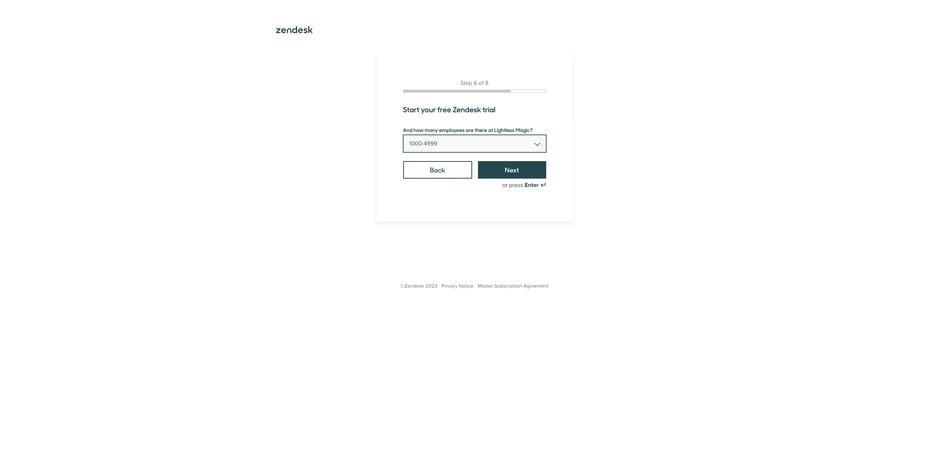 Task type: describe. For each thing, give the bounding box(es) containing it.
many
[[425, 126, 438, 134]]

how
[[414, 126, 424, 134]]

step 6 of 8
[[461, 80, 489, 87]]

lightless
[[495, 126, 515, 134]]

master subscription agreement link
[[478, 283, 549, 290]]

magic
[[516, 126, 530, 134]]

and
[[403, 126, 413, 134]]

press
[[509, 182, 523, 189]]

master subscription agreement
[[478, 283, 549, 290]]

of
[[479, 80, 484, 87]]

privacy notice
[[442, 283, 474, 290]]

©zendesk 2023
[[401, 283, 438, 290]]

enter
[[525, 182, 539, 189]]

enter image
[[541, 183, 546, 188]]

back
[[430, 165, 445, 175]]

and how many employees are there at lightless magic ?
[[403, 126, 533, 134]]

zendesk image
[[276, 26, 313, 33]]

your
[[421, 104, 436, 115]]

next
[[505, 165, 519, 175]]

next button
[[478, 161, 546, 179]]

or
[[503, 182, 508, 189]]

agreement
[[524, 283, 549, 290]]

or press enter
[[503, 182, 539, 189]]



Task type: vqa. For each thing, say whether or not it's contained in the screenshot.
magic
yes



Task type: locate. For each thing, give the bounding box(es) containing it.
start your free zendesk trial
[[403, 104, 496, 115]]

subscription
[[495, 283, 522, 290]]

8
[[485, 80, 489, 87]]

6
[[474, 80, 477, 87]]

©zendesk 2023 link
[[401, 283, 438, 290]]

privacy
[[442, 283, 458, 290]]

at
[[488, 126, 493, 134]]

step
[[461, 80, 472, 87]]

employees
[[439, 126, 465, 134]]

back button
[[403, 161, 472, 179]]

trial
[[483, 104, 496, 115]]

?
[[530, 126, 533, 134]]

zendesk
[[453, 104, 481, 115]]

privacy notice link
[[442, 283, 474, 290]]

are
[[466, 126, 474, 134]]

2023
[[426, 283, 438, 290]]

notice
[[459, 283, 474, 290]]

master
[[478, 283, 493, 290]]

start
[[403, 104, 420, 115]]

there
[[475, 126, 487, 134]]

©zendesk
[[401, 283, 424, 290]]

free
[[438, 104, 451, 115]]



